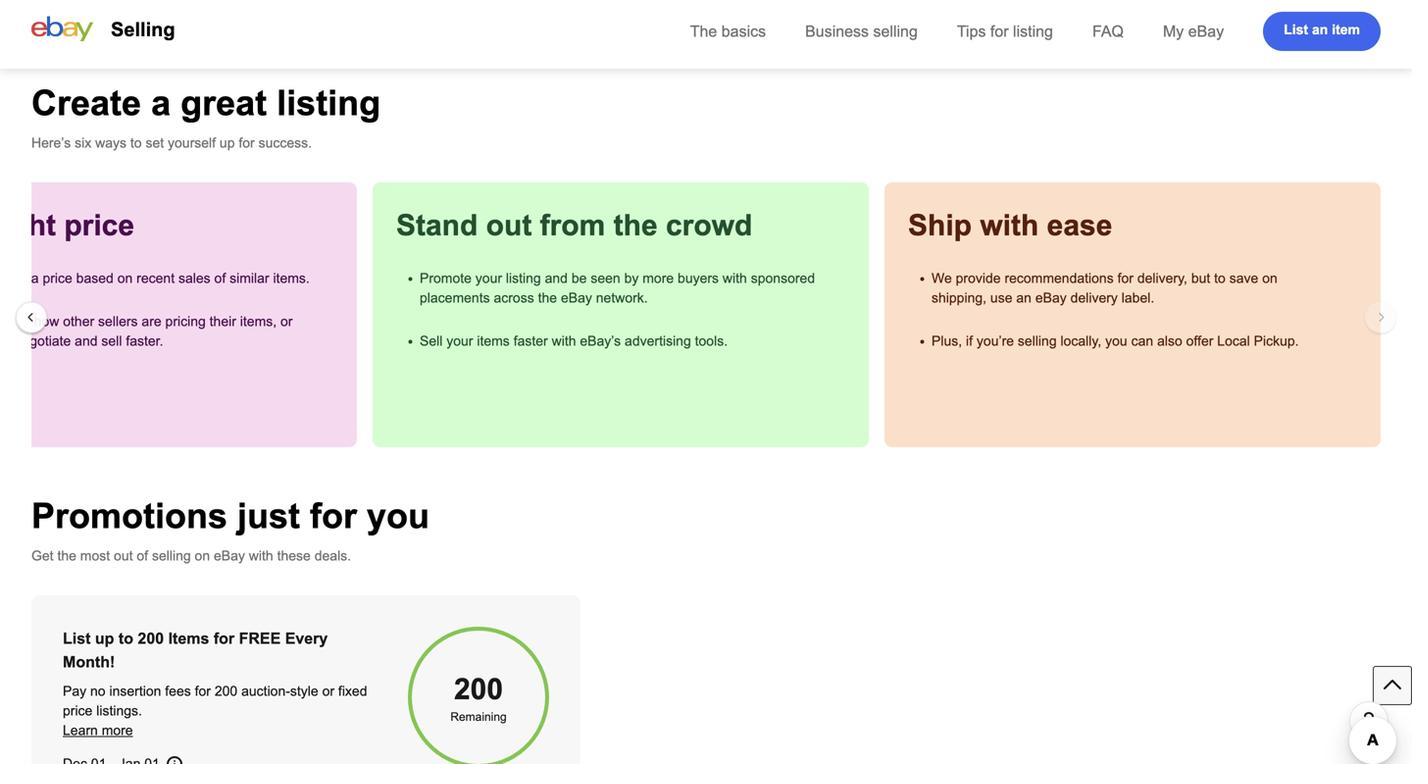 Task type: describe. For each thing, give the bounding box(es) containing it.
pay no insertion fees for 200 auction-style or fixed price listings. learn more
[[63, 684, 367, 738]]

for up deals.
[[310, 496, 357, 535]]

basics
[[722, 23, 766, 40]]

the inside promote your listing and be seen by more buyers with sponsored placements across the ebay network.
[[538, 290, 557, 306]]

pickup.
[[1254, 333, 1299, 349]]

item
[[1332, 22, 1360, 37]]

just
[[237, 496, 300, 535]]

the basics link
[[690, 23, 766, 40]]

also
[[1157, 333, 1183, 349]]

200 inside 'list up to 200 items for free every month!'
[[138, 630, 164, 647]]

with right faster
[[552, 333, 576, 349]]

my ebay link
[[1163, 23, 1224, 40]]

create a great listing
[[31, 83, 381, 123]]

style
[[290, 684, 318, 699]]

label.
[[1122, 290, 1155, 306]]

but
[[1191, 271, 1211, 286]]

faq
[[1093, 23, 1124, 40]]

list up to 200 items for free every month!
[[63, 630, 328, 671]]

1 horizontal spatial an
[[1312, 22, 1328, 37]]

month!
[[63, 653, 115, 671]]

for right tips
[[991, 23, 1009, 40]]

an inside we provide recommendations for delivery, but to save on shipping, use an ebay delivery label.
[[1016, 290, 1032, 306]]

deals.
[[315, 548, 351, 563]]

if
[[966, 333, 973, 349]]

business selling link
[[805, 23, 918, 40]]

ebay down promotions just for you
[[214, 548, 245, 563]]

stand
[[396, 209, 478, 242]]

or
[[322, 684, 334, 699]]

set
[[146, 135, 164, 151]]

by
[[624, 271, 639, 286]]

price
[[63, 703, 93, 718]]

success.
[[259, 135, 312, 151]]

get
[[31, 548, 54, 563]]

of
[[137, 548, 148, 563]]

selling
[[111, 19, 175, 40]]

shipping,
[[932, 290, 987, 306]]

promotions just for you
[[31, 496, 430, 535]]

and
[[545, 271, 568, 286]]

to inside 'list up to 200 items for free every month!'
[[119, 630, 133, 647]]

list for list up to 200 items for free every month!
[[63, 630, 91, 647]]

provide
[[956, 271, 1001, 286]]

2 vertical spatial the
[[57, 548, 76, 563]]

no
[[90, 684, 106, 699]]

a
[[151, 83, 171, 123]]

advertising
[[625, 333, 691, 349]]

200 remaining
[[450, 673, 507, 723]]

tips for listing link
[[957, 23, 1053, 40]]

free
[[239, 630, 281, 647]]

here's
[[31, 135, 71, 151]]

1 vertical spatial selling
[[1018, 333, 1057, 349]]

sponsored
[[751, 271, 815, 286]]

with up provide
[[980, 209, 1039, 242]]

be
[[572, 271, 587, 286]]

we provide recommendations for delivery, but to save on shipping, use an ebay delivery label.
[[932, 271, 1278, 306]]

local
[[1217, 333, 1250, 349]]

faster
[[514, 333, 548, 349]]

listing for tips for listing
[[1013, 23, 1053, 40]]

0 vertical spatial you
[[1105, 333, 1128, 349]]

your for sell
[[446, 333, 473, 349]]

ebay inside we provide recommendations for delivery, but to save on shipping, use an ebay delivery label.
[[1036, 290, 1067, 306]]

crowd
[[666, 209, 753, 242]]

insertion
[[109, 684, 161, 699]]

ease
[[1047, 209, 1113, 242]]

more inside promote your listing and be seen by more buyers with sponsored placements across the ebay network.
[[643, 271, 674, 286]]

yourself
[[168, 135, 216, 151]]

promote
[[420, 271, 472, 286]]

across
[[494, 290, 534, 306]]

list an item link
[[1263, 12, 1381, 51]]

remaining
[[450, 710, 507, 723]]

pay
[[63, 684, 86, 699]]

listings.
[[96, 703, 142, 718]]

1 vertical spatial you
[[367, 496, 430, 535]]

for inside 'list up to 200 items for free every month!'
[[214, 630, 235, 647]]

delivery
[[1071, 290, 1118, 306]]

ebay's
[[580, 333, 621, 349]]

delivery,
[[1138, 271, 1188, 286]]

six
[[75, 135, 91, 151]]

list an item
[[1284, 22, 1360, 37]]

sell your items faster with ebay's advertising tools.
[[420, 333, 728, 349]]

tips for listing
[[957, 23, 1053, 40]]

list for list an item
[[1284, 22, 1308, 37]]



Task type: locate. For each thing, give the bounding box(es) containing it.
1 vertical spatial the
[[538, 290, 557, 306]]

listing right tips
[[1013, 23, 1053, 40]]

200
[[138, 630, 164, 647], [454, 673, 503, 706], [215, 684, 238, 699]]

1 horizontal spatial listing
[[506, 271, 541, 286]]

0 vertical spatial listing
[[1013, 23, 1053, 40]]

up up month!
[[95, 630, 114, 647]]

on right save
[[1262, 271, 1278, 286]]

stand out from the crowd
[[396, 209, 753, 242]]

auction-
[[241, 684, 290, 699]]

great
[[181, 83, 267, 123]]

listing for promote your listing and be seen by more buyers with sponsored placements across the ebay network.
[[506, 271, 541, 286]]

the basics
[[690, 23, 766, 40]]

more
[[643, 271, 674, 286], [102, 723, 133, 738]]

to inside we provide recommendations for delivery, but to save on shipping, use an ebay delivery label.
[[1214, 271, 1226, 286]]

items
[[477, 333, 510, 349]]

the
[[614, 209, 658, 242], [538, 290, 557, 306], [57, 548, 76, 563]]

0 horizontal spatial listing
[[277, 83, 381, 123]]

to left set
[[130, 135, 142, 151]]

fixed
[[338, 684, 367, 699]]

ship
[[908, 209, 972, 242]]

ebay inside promote your listing and be seen by more buyers with sponsored placements across the ebay network.
[[561, 290, 592, 306]]

buyers
[[678, 271, 719, 286]]

we
[[932, 271, 952, 286]]

an
[[1312, 22, 1328, 37], [1016, 290, 1032, 306]]

for left success.
[[239, 135, 255, 151]]

1 horizontal spatial 200
[[215, 684, 238, 699]]

200 up remaining
[[454, 673, 503, 706]]

up
[[220, 135, 235, 151], [95, 630, 114, 647]]

business selling
[[805, 23, 918, 40]]

ebay down be
[[561, 290, 592, 306]]

0 horizontal spatial you
[[367, 496, 430, 535]]

ways
[[95, 135, 127, 151]]

selling
[[873, 23, 918, 40], [1018, 333, 1057, 349], [152, 548, 191, 563]]

these
[[277, 548, 311, 563]]

list
[[1284, 22, 1308, 37], [63, 630, 91, 647]]

for right fees
[[195, 684, 211, 699]]

1 vertical spatial an
[[1016, 290, 1032, 306]]

2 horizontal spatial 200
[[454, 673, 503, 706]]

1 horizontal spatial out
[[486, 209, 532, 242]]

here's six ways to set yourself up for success.
[[31, 135, 312, 151]]

promotions
[[31, 496, 228, 535]]

locally,
[[1061, 333, 1102, 349]]

list up month!
[[63, 630, 91, 647]]

1 horizontal spatial selling
[[873, 23, 918, 40]]

1 vertical spatial up
[[95, 630, 114, 647]]

on inside we provide recommendations for delivery, but to save on shipping, use an ebay delivery label.
[[1262, 271, 1278, 286]]

your for promote
[[475, 271, 502, 286]]

for right items
[[214, 630, 235, 647]]

my
[[1163, 23, 1184, 40]]

recommendations
[[1005, 271, 1114, 286]]

0 horizontal spatial on
[[195, 548, 210, 563]]

the
[[690, 23, 717, 40]]

to right the but
[[1214, 271, 1226, 286]]

from
[[540, 209, 605, 242]]

listing inside promote your listing and be seen by more buyers with sponsored placements across the ebay network.
[[506, 271, 541, 286]]

selling right you're
[[1018, 333, 1057, 349]]

seen
[[591, 271, 621, 286]]

an right use
[[1016, 290, 1032, 306]]

0 horizontal spatial selling
[[152, 548, 191, 563]]

list inside 'list up to 200 items for free every month!'
[[63, 630, 91, 647]]

0 horizontal spatial an
[[1016, 290, 1032, 306]]

more down listings.
[[102, 723, 133, 738]]

0 horizontal spatial out
[[114, 548, 133, 563]]

get the most out of selling on ebay with these deals.
[[31, 548, 351, 563]]

listing up across
[[506, 271, 541, 286]]

1 vertical spatial more
[[102, 723, 133, 738]]

help, opens dialogs image
[[1359, 711, 1379, 730]]

0 vertical spatial out
[[486, 209, 532, 242]]

200 left 'auction-'
[[215, 684, 238, 699]]

tips
[[957, 23, 986, 40]]

selling right of
[[152, 548, 191, 563]]

create
[[31, 83, 141, 123]]

0 horizontal spatial up
[[95, 630, 114, 647]]

the up by
[[614, 209, 658, 242]]

tools.
[[695, 333, 728, 349]]

up right yourself
[[220, 135, 235, 151]]

1 horizontal spatial on
[[1262, 271, 1278, 286]]

for inside pay no insertion fees for 200 auction-style or fixed price listings. learn more
[[195, 684, 211, 699]]

with left these at the left bottom of page
[[249, 548, 273, 563]]

use
[[991, 290, 1013, 306]]

learn more link
[[63, 723, 133, 738]]

sell
[[420, 333, 443, 349]]

your right sell
[[446, 333, 473, 349]]

0 vertical spatial the
[[614, 209, 658, 242]]

out left the from
[[486, 209, 532, 242]]

1 horizontal spatial you
[[1105, 333, 1128, 349]]

0 vertical spatial to
[[130, 135, 142, 151]]

2 vertical spatial listing
[[506, 271, 541, 286]]

my ebay
[[1163, 23, 1224, 40]]

0 vertical spatial your
[[475, 271, 502, 286]]

to
[[130, 135, 142, 151], [1214, 271, 1226, 286], [119, 630, 133, 647]]

200 inside pay no insertion fees for 200 auction-style or fixed price listings. learn more
[[215, 684, 238, 699]]

1 horizontal spatial the
[[538, 290, 557, 306]]

0 vertical spatial up
[[220, 135, 235, 151]]

0 horizontal spatial list
[[63, 630, 91, 647]]

can
[[1131, 333, 1154, 349]]

2 horizontal spatial the
[[614, 209, 658, 242]]

promote your listing and be seen by more buyers with sponsored placements across the ebay network.
[[420, 271, 815, 306]]

plus,
[[932, 333, 962, 349]]

1 horizontal spatial up
[[220, 135, 235, 151]]

ebay down recommendations on the right
[[1036, 290, 1067, 306]]

with inside promote your listing and be seen by more buyers with sponsored placements across the ebay network.
[[723, 271, 747, 286]]

up inside 'list up to 200 items for free every month!'
[[95, 630, 114, 647]]

you
[[1105, 333, 1128, 349], [367, 496, 430, 535]]

your inside promote your listing and be seen by more buyers with sponsored placements across the ebay network.
[[475, 271, 502, 286]]

for up label. on the top of page
[[1118, 271, 1134, 286]]

200 left items
[[138, 630, 164, 647]]

listing up success.
[[277, 83, 381, 123]]

200 inside 200 remaining
[[454, 673, 503, 706]]

on down promotions just for you
[[195, 548, 210, 563]]

0 vertical spatial more
[[643, 271, 674, 286]]

ebay
[[1188, 23, 1224, 40], [561, 290, 592, 306], [1036, 290, 1067, 306], [214, 548, 245, 563]]

1 vertical spatial to
[[1214, 271, 1226, 286]]

the down and
[[538, 290, 557, 306]]

1 vertical spatial listing
[[277, 83, 381, 123]]

0 vertical spatial on
[[1262, 271, 1278, 286]]

ship with ease
[[908, 209, 1113, 242]]

0 horizontal spatial your
[[446, 333, 473, 349]]

listing
[[1013, 23, 1053, 40], [277, 83, 381, 123], [506, 271, 541, 286]]

2 horizontal spatial selling
[[1018, 333, 1057, 349]]

0 horizontal spatial the
[[57, 548, 76, 563]]

more right by
[[643, 271, 674, 286]]

fees
[[165, 684, 191, 699]]

1 vertical spatial your
[[446, 333, 473, 349]]

learn
[[63, 723, 98, 738]]

0 vertical spatial selling
[[873, 23, 918, 40]]

2 vertical spatial selling
[[152, 548, 191, 563]]

ebay right the my
[[1188, 23, 1224, 40]]

items
[[168, 630, 209, 647]]

2 horizontal spatial listing
[[1013, 23, 1053, 40]]

2 vertical spatial to
[[119, 630, 133, 647]]

more inside pay no insertion fees for 200 auction-style or fixed price listings. learn more
[[102, 723, 133, 738]]

most
[[80, 548, 110, 563]]

1 horizontal spatial your
[[475, 271, 502, 286]]

every
[[285, 630, 328, 647]]

selling right 'business'
[[873, 23, 918, 40]]

0 vertical spatial list
[[1284, 22, 1308, 37]]

faq link
[[1093, 23, 1124, 40]]

save
[[1230, 271, 1259, 286]]

out left of
[[114, 548, 133, 563]]

your up across
[[475, 271, 502, 286]]

business
[[805, 23, 869, 40]]

0 vertical spatial an
[[1312, 22, 1328, 37]]

placements
[[420, 290, 490, 306]]

plus, if you're selling locally, you can also offer local pickup.
[[932, 333, 1299, 349]]

with
[[980, 209, 1039, 242], [723, 271, 747, 286], [552, 333, 576, 349], [249, 548, 273, 563]]

0 horizontal spatial 200
[[138, 630, 164, 647]]

your
[[475, 271, 502, 286], [446, 333, 473, 349]]

0 horizontal spatial more
[[102, 723, 133, 738]]

1 vertical spatial out
[[114, 548, 133, 563]]

for
[[991, 23, 1009, 40], [239, 135, 255, 151], [1118, 271, 1134, 286], [310, 496, 357, 535], [214, 630, 235, 647], [195, 684, 211, 699]]

1 horizontal spatial list
[[1284, 22, 1308, 37]]

network.
[[596, 290, 648, 306]]

out
[[486, 209, 532, 242], [114, 548, 133, 563]]

1 vertical spatial list
[[63, 630, 91, 647]]

the right get
[[57, 548, 76, 563]]

with right buyers
[[723, 271, 747, 286]]

1 vertical spatial on
[[195, 548, 210, 563]]

list left item
[[1284, 22, 1308, 37]]

to up insertion
[[119, 630, 133, 647]]

an left item
[[1312, 22, 1328, 37]]

1 horizontal spatial more
[[643, 271, 674, 286]]

offer
[[1186, 333, 1214, 349]]

for inside we provide recommendations for delivery, but to save on shipping, use an ebay delivery label.
[[1118, 271, 1134, 286]]

you're
[[977, 333, 1014, 349]]



Task type: vqa. For each thing, say whether or not it's contained in the screenshot.
middle CONVERTIBLE
no



